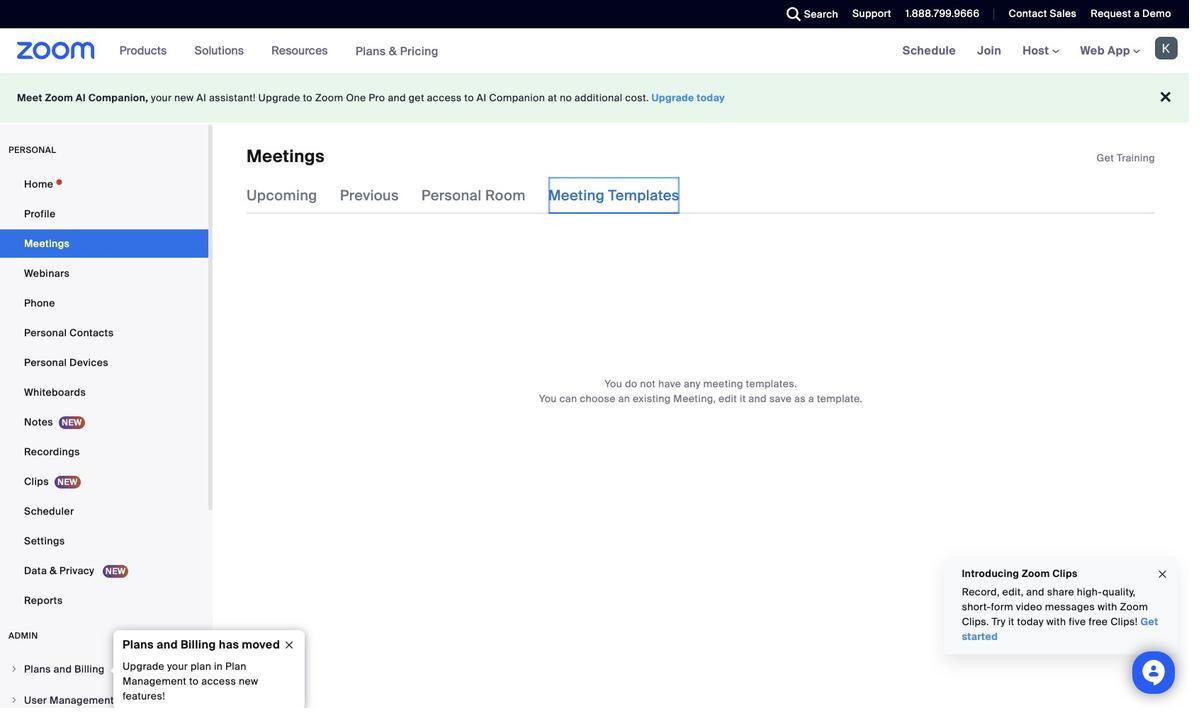 Task type: describe. For each thing, give the bounding box(es) containing it.
existing
[[633, 393, 671, 406]]

meetings link
[[0, 230, 208, 258]]

no
[[560, 91, 572, 104]]

has
[[219, 638, 239, 653]]

edit,
[[1002, 586, 1024, 599]]

record, edit, and share high-quality, short-form video messages with zoom clips. try it today with five free clips!
[[962, 586, 1148, 629]]

pricing
[[400, 44, 439, 58]]

data & privacy link
[[0, 557, 208, 586]]

recordings
[[24, 446, 80, 459]]

record,
[[962, 586, 1000, 599]]

companion,
[[88, 91, 148, 104]]

meeting,
[[674, 393, 716, 406]]

1 horizontal spatial upgrade
[[258, 91, 300, 104]]

have
[[659, 378, 681, 391]]

devices
[[69, 357, 108, 369]]

recordings link
[[0, 438, 208, 466]]

webinars link
[[0, 259, 208, 288]]

quality,
[[1102, 586, 1136, 599]]

1 horizontal spatial a
[[1134, 7, 1140, 20]]

plans and billing
[[24, 663, 105, 676]]

webinars
[[24, 267, 70, 280]]

today inside record, edit, and share high-quality, short-form video messages with zoom clips. try it today with five free clips!
[[1017, 616, 1044, 629]]

app
[[1108, 43, 1131, 58]]

1 horizontal spatial with
[[1098, 601, 1117, 614]]

save
[[770, 393, 792, 406]]

demo
[[1143, 7, 1172, 20]]

zoom inside record, edit, and share high-quality, short-form video messages with zoom clips. try it today with five free clips!
[[1120, 601, 1148, 614]]

zoom left one
[[315, 91, 343, 104]]

schedule link
[[892, 28, 967, 74]]

search
[[804, 8, 839, 21]]

plan
[[191, 661, 211, 673]]

close image
[[278, 639, 301, 652]]

web app
[[1081, 43, 1131, 58]]

request a demo
[[1091, 7, 1172, 20]]

reports
[[24, 595, 63, 607]]

product information navigation
[[109, 28, 449, 74]]

get started
[[962, 616, 1158, 644]]

pro
[[369, 91, 385, 104]]

solutions
[[195, 43, 244, 58]]

join
[[978, 43, 1002, 58]]

2 horizontal spatial to
[[465, 91, 474, 104]]

edit
[[719, 393, 737, 406]]

form
[[991, 601, 1013, 614]]

an
[[618, 393, 630, 406]]

home
[[24, 178, 53, 191]]

notes link
[[0, 408, 208, 437]]

get for get training
[[1097, 152, 1115, 164]]

resources
[[272, 43, 328, 58]]

data
[[24, 565, 47, 578]]

personal contacts
[[24, 327, 114, 340]]

clips inside the personal menu menu
[[24, 476, 49, 488]]

management inside menu item
[[50, 695, 114, 707]]

try
[[992, 616, 1006, 629]]

do
[[625, 378, 638, 391]]

video
[[1016, 601, 1042, 614]]

tabs of meeting tab list
[[247, 177, 702, 214]]

any
[[684, 378, 701, 391]]

management inside the upgrade your plan in plan management to access new features!
[[123, 676, 187, 688]]

templates.
[[746, 378, 797, 391]]

products
[[120, 43, 167, 58]]

personal devices
[[24, 357, 108, 369]]

get started link
[[962, 616, 1158, 644]]

admin
[[9, 631, 38, 642]]

messages
[[1045, 601, 1095, 614]]

and inside you do not have any meeting templates. you can choose an existing meeting, edit it and save as a template.
[[749, 393, 767, 406]]

personal devices link
[[0, 349, 208, 377]]

at
[[548, 91, 557, 104]]

your inside the upgrade your plan in plan management to access new features!
[[167, 661, 188, 673]]

high-
[[1077, 586, 1102, 599]]

template.
[[817, 393, 863, 406]]

plans and billing has moved tooltip
[[110, 631, 305, 709]]

contact sales
[[1009, 7, 1077, 20]]

reports link
[[0, 587, 208, 615]]

solutions button
[[195, 28, 250, 74]]

scheduler
[[24, 505, 74, 518]]

host
[[1023, 43, 1052, 58]]

0 vertical spatial you
[[605, 378, 622, 391]]

3 ai from the left
[[477, 91, 487, 104]]

features!
[[123, 690, 165, 703]]

personal contacts link
[[0, 319, 208, 347]]

resources button
[[272, 28, 334, 74]]

privacy
[[59, 565, 94, 578]]

meetings inside the personal menu menu
[[24, 237, 70, 250]]

introducing
[[962, 568, 1019, 581]]

short-
[[962, 601, 991, 614]]

in
[[214, 661, 223, 673]]

training
[[1117, 152, 1155, 164]]

1.888.799.9666
[[906, 7, 980, 20]]

2 ai from the left
[[197, 91, 206, 104]]

you do not have any meeting templates. you can choose an existing meeting, edit it and save as a template.
[[539, 378, 863, 406]]

personal room
[[422, 187, 526, 205]]



Task type: vqa. For each thing, say whether or not it's contained in the screenshot.
& for Pricing
yes



Task type: locate. For each thing, give the bounding box(es) containing it.
billing inside tooltip
[[181, 638, 216, 653]]

access down in on the bottom of page
[[201, 676, 236, 688]]

0 vertical spatial it
[[740, 393, 746, 406]]

0 horizontal spatial &
[[50, 565, 57, 578]]

1 horizontal spatial plans
[[123, 638, 154, 653]]

with down the "messages"
[[1046, 616, 1066, 629]]

1 horizontal spatial today
[[1017, 616, 1044, 629]]

it inside record, edit, and share high-quality, short-form video messages with zoom clips. try it today with five free clips!
[[1008, 616, 1014, 629]]

get
[[409, 91, 425, 104]]

room
[[485, 187, 526, 205]]

1 vertical spatial a
[[809, 393, 815, 406]]

1 vertical spatial access
[[201, 676, 236, 688]]

& for pricing
[[389, 44, 397, 58]]

upgrade down product information navigation on the top left
[[258, 91, 300, 104]]

0 vertical spatial today
[[697, 91, 725, 104]]

you left can
[[539, 393, 557, 406]]

five
[[1069, 616, 1086, 629]]

today inside meet zoom ai companion, footer
[[697, 91, 725, 104]]

and up video
[[1026, 586, 1045, 599]]

assistant!
[[209, 91, 256, 104]]

billing inside menu item
[[74, 663, 105, 676]]

to down plan
[[189, 676, 199, 688]]

0 horizontal spatial with
[[1046, 616, 1066, 629]]

and inside menu item
[[54, 663, 72, 676]]

upgrade inside the upgrade your plan in plan management to access new features!
[[123, 661, 165, 673]]

billing
[[181, 638, 216, 653], [74, 663, 105, 676]]

access right get
[[427, 91, 462, 104]]

0 vertical spatial new
[[174, 91, 194, 104]]

search button
[[776, 0, 842, 28]]

access inside the upgrade your plan in plan management to access new features!
[[201, 676, 236, 688]]

banner containing products
[[0, 28, 1189, 74]]

plans and billing menu item
[[0, 656, 208, 686]]

0 vertical spatial get
[[1097, 152, 1115, 164]]

web app button
[[1081, 43, 1141, 58]]

ai left companion
[[477, 91, 487, 104]]

personal for personal contacts
[[24, 327, 67, 340]]

introducing zoom clips
[[962, 568, 1078, 581]]

data & privacy
[[24, 565, 97, 578]]

your
[[151, 91, 172, 104], [167, 661, 188, 673]]

1 horizontal spatial clips
[[1053, 568, 1078, 581]]

plans for plans & pricing
[[356, 44, 386, 58]]

host button
[[1023, 43, 1059, 58]]

you left do
[[605, 378, 622, 391]]

ai left companion,
[[76, 91, 86, 104]]

personal for personal room
[[422, 187, 482, 205]]

request
[[1091, 7, 1132, 20]]

0 vertical spatial with
[[1098, 601, 1117, 614]]

0 horizontal spatial ai
[[76, 91, 86, 104]]

close image
[[1158, 567, 1169, 583]]

2 horizontal spatial plans
[[356, 44, 386, 58]]

0 horizontal spatial you
[[539, 393, 557, 406]]

get training
[[1097, 152, 1155, 164]]

to inside the upgrade your plan in plan management to access new features!
[[189, 676, 199, 688]]

1 horizontal spatial it
[[1008, 616, 1014, 629]]

plans inside menu item
[[24, 663, 51, 676]]

personal down the phone on the left top of the page
[[24, 327, 67, 340]]

1 vertical spatial it
[[1008, 616, 1014, 629]]

get inside get started
[[1141, 616, 1158, 629]]

contact sales link
[[998, 0, 1081, 28], [1009, 7, 1077, 20]]

user
[[24, 695, 47, 707]]

0 horizontal spatial access
[[201, 676, 236, 688]]

get
[[1097, 152, 1115, 164], [1141, 616, 1158, 629]]

to
[[303, 91, 313, 104], [465, 91, 474, 104], [189, 676, 199, 688]]

get left training
[[1097, 152, 1115, 164]]

one
[[346, 91, 366, 104]]

admin menu menu
[[0, 656, 208, 709]]

meetings navigation
[[892, 28, 1189, 74]]

clips up share
[[1053, 568, 1078, 581]]

and down templates.
[[749, 393, 767, 406]]

get right clips!
[[1141, 616, 1158, 629]]

meeting templates
[[548, 187, 680, 205]]

personal up whiteboards
[[24, 357, 67, 369]]

upgrade right cost.
[[652, 91, 695, 104]]

0 horizontal spatial clips
[[24, 476, 49, 488]]

access inside meet zoom ai companion, footer
[[427, 91, 462, 104]]

1 horizontal spatial billing
[[181, 638, 216, 653]]

billing up plan
[[181, 638, 216, 653]]

ai
[[76, 91, 86, 104], [197, 91, 206, 104], [477, 91, 487, 104]]

1 horizontal spatial access
[[427, 91, 462, 104]]

meeting
[[704, 378, 743, 391]]

clips!
[[1111, 616, 1138, 629]]

1 vertical spatial today
[[1017, 616, 1044, 629]]

it right edit
[[740, 393, 746, 406]]

join link
[[967, 28, 1012, 74]]

1 horizontal spatial meetings
[[247, 145, 325, 167]]

clips
[[24, 476, 49, 488], [1053, 568, 1078, 581]]

contacts
[[69, 327, 114, 340]]

1 horizontal spatial ai
[[197, 91, 206, 104]]

plans right right image
[[24, 663, 51, 676]]

and up the upgrade your plan in plan management to access new features!
[[157, 638, 178, 653]]

1 vertical spatial plans
[[123, 638, 154, 653]]

profile
[[24, 208, 56, 220]]

0 vertical spatial management
[[123, 676, 187, 688]]

personal
[[9, 145, 56, 156]]

1.888.799.9666 button
[[895, 0, 983, 28], [906, 7, 980, 20]]

a
[[1134, 7, 1140, 20], [809, 393, 815, 406]]

it inside you do not have any meeting templates. you can choose an existing meeting, edit it and save as a template.
[[740, 393, 746, 406]]

it for try
[[1008, 616, 1014, 629]]

user management
[[24, 695, 114, 707]]

to left companion
[[465, 91, 474, 104]]

& left pricing
[[389, 44, 397, 58]]

plans up plans and billing menu item
[[123, 638, 154, 653]]

choose
[[580, 393, 616, 406]]

meet zoom ai companion, your new ai assistant! upgrade to zoom one pro and get access to ai companion at no additional cost. upgrade today
[[17, 91, 725, 104]]

products button
[[120, 28, 173, 74]]

1 vertical spatial clips
[[1053, 568, 1078, 581]]

0 horizontal spatial billing
[[74, 663, 105, 676]]

and left get
[[388, 91, 406, 104]]

upcoming
[[247, 187, 317, 205]]

0 vertical spatial personal
[[422, 187, 482, 205]]

free
[[1089, 616, 1108, 629]]

right image
[[10, 697, 18, 705]]

1 vertical spatial &
[[50, 565, 57, 578]]

0 vertical spatial meetings
[[247, 145, 325, 167]]

plans for plans and billing has moved
[[123, 638, 154, 653]]

0 vertical spatial billing
[[181, 638, 216, 653]]

zoom right meet
[[45, 91, 73, 104]]

personal left 'room'
[[422, 187, 482, 205]]

upgrade up features!
[[123, 661, 165, 673]]

web
[[1081, 43, 1105, 58]]

& inside the personal menu menu
[[50, 565, 57, 578]]

schedule
[[903, 43, 956, 58]]

notes
[[24, 416, 53, 429]]

sales
[[1050, 7, 1077, 20]]

personal inside tabs of meeting tab list
[[422, 187, 482, 205]]

your left plan
[[167, 661, 188, 673]]

1 vertical spatial personal
[[24, 327, 67, 340]]

1 horizontal spatial to
[[303, 91, 313, 104]]

1 horizontal spatial get
[[1141, 616, 1158, 629]]

1 ai from the left
[[76, 91, 86, 104]]

templates
[[608, 187, 680, 205]]

and inside record, edit, and share high-quality, short-form video messages with zoom clips. try it today with five free clips!
[[1026, 586, 1045, 599]]

0 horizontal spatial it
[[740, 393, 746, 406]]

0 horizontal spatial meetings
[[24, 237, 70, 250]]

new down plan
[[239, 676, 258, 688]]

0 horizontal spatial management
[[50, 695, 114, 707]]

upgrade
[[258, 91, 300, 104], [652, 91, 695, 104], [123, 661, 165, 673]]

0 vertical spatial plans
[[356, 44, 386, 58]]

scheduler link
[[0, 498, 208, 526]]

phone
[[24, 297, 55, 310]]

0 horizontal spatial new
[[174, 91, 194, 104]]

profile picture image
[[1155, 37, 1178, 60]]

it for edit
[[740, 393, 746, 406]]

0 vertical spatial clips
[[24, 476, 49, 488]]

today
[[697, 91, 725, 104], [1017, 616, 1044, 629]]

billing up user management menu item at the left
[[74, 663, 105, 676]]

0 horizontal spatial get
[[1097, 152, 1115, 164]]

& for privacy
[[50, 565, 57, 578]]

& right "data"
[[50, 565, 57, 578]]

0 vertical spatial a
[[1134, 7, 1140, 20]]

a left demo
[[1134, 7, 1140, 20]]

1 vertical spatial billing
[[74, 663, 105, 676]]

billing for plans and billing has moved
[[181, 638, 216, 653]]

1 vertical spatial management
[[50, 695, 114, 707]]

2 horizontal spatial upgrade
[[652, 91, 695, 104]]

your inside meet zoom ai companion, footer
[[151, 91, 172, 104]]

profile link
[[0, 200, 208, 228]]

plans & pricing
[[356, 44, 439, 58]]

1 vertical spatial get
[[1141, 616, 1158, 629]]

2 vertical spatial personal
[[24, 357, 67, 369]]

to down resources dropdown button
[[303, 91, 313, 104]]

your right companion,
[[151, 91, 172, 104]]

plans up meet zoom ai companion, your new ai assistant! upgrade to zoom one pro and get access to ai companion at no additional cost. upgrade today
[[356, 44, 386, 58]]

1 horizontal spatial new
[[239, 676, 258, 688]]

0 vertical spatial your
[[151, 91, 172, 104]]

2 horizontal spatial ai
[[477, 91, 487, 104]]

management up features!
[[123, 676, 187, 688]]

a right as
[[809, 393, 815, 406]]

new inside the upgrade your plan in plan management to access new features!
[[239, 676, 258, 688]]

clips up scheduler
[[24, 476, 49, 488]]

plans inside product information navigation
[[356, 44, 386, 58]]

plans for plans and billing
[[24, 663, 51, 676]]

1 horizontal spatial management
[[123, 676, 187, 688]]

meetings up upcoming
[[247, 145, 325, 167]]

1 vertical spatial meetings
[[24, 237, 70, 250]]

1 vertical spatial your
[[167, 661, 188, 673]]

and up user management
[[54, 663, 72, 676]]

1 vertical spatial new
[[239, 676, 258, 688]]

moved
[[242, 638, 280, 653]]

& inside product information navigation
[[389, 44, 397, 58]]

right image
[[10, 666, 18, 674]]

as
[[795, 393, 806, 406]]

meeting
[[548, 187, 605, 205]]

plans inside tooltip
[[123, 638, 154, 653]]

0 horizontal spatial a
[[809, 393, 815, 406]]

1 vertical spatial with
[[1046, 616, 1066, 629]]

plans & pricing link
[[356, 44, 439, 58], [356, 44, 439, 58]]

meet
[[17, 91, 42, 104]]

meetings up the webinars
[[24, 237, 70, 250]]

a inside you do not have any meeting templates. you can choose an existing meeting, edit it and save as a template.
[[809, 393, 815, 406]]

1 vertical spatial you
[[539, 393, 557, 406]]

banner
[[0, 28, 1189, 74]]

0 vertical spatial &
[[389, 44, 397, 58]]

zoom up clips!
[[1120, 601, 1148, 614]]

management
[[123, 676, 187, 688], [50, 695, 114, 707]]

with
[[1098, 601, 1117, 614], [1046, 616, 1066, 629]]

get training link
[[1097, 152, 1155, 164]]

it
[[740, 393, 746, 406], [1008, 616, 1014, 629]]

1 horizontal spatial &
[[389, 44, 397, 58]]

zoom logo image
[[17, 42, 95, 60]]

new inside meet zoom ai companion, footer
[[174, 91, 194, 104]]

it right try
[[1008, 616, 1014, 629]]

request a demo link
[[1081, 0, 1189, 28], [1091, 7, 1172, 20]]

2 vertical spatial plans
[[24, 663, 51, 676]]

0 horizontal spatial plans
[[24, 663, 51, 676]]

1 horizontal spatial you
[[605, 378, 622, 391]]

0 horizontal spatial today
[[697, 91, 725, 104]]

settings link
[[0, 527, 208, 556]]

whiteboards link
[[0, 379, 208, 407]]

0 horizontal spatial upgrade
[[123, 661, 165, 673]]

with up free
[[1098, 601, 1117, 614]]

new
[[174, 91, 194, 104], [239, 676, 258, 688]]

clips link
[[0, 468, 208, 496]]

and inside tooltip
[[157, 638, 178, 653]]

whiteboards
[[24, 386, 86, 399]]

personal for personal devices
[[24, 357, 67, 369]]

zoom up edit, in the right of the page
[[1022, 568, 1050, 581]]

and inside meet zoom ai companion, footer
[[388, 91, 406, 104]]

not
[[640, 378, 656, 391]]

personal menu menu
[[0, 170, 208, 617]]

get for get started
[[1141, 616, 1158, 629]]

user management menu item
[[0, 688, 208, 709]]

0 horizontal spatial to
[[189, 676, 199, 688]]

upgrade today link
[[652, 91, 725, 104]]

0 vertical spatial access
[[427, 91, 462, 104]]

new left "assistant!"
[[174, 91, 194, 104]]

started
[[962, 631, 998, 644]]

upgrade your plan in plan management to access new features!
[[123, 661, 258, 703]]

ai left "assistant!"
[[197, 91, 206, 104]]

clips.
[[962, 616, 989, 629]]

management down plans and billing
[[50, 695, 114, 707]]

meet zoom ai companion, footer
[[0, 74, 1189, 123]]

companion
[[489, 91, 545, 104]]

billing for plans and billing
[[74, 663, 105, 676]]



